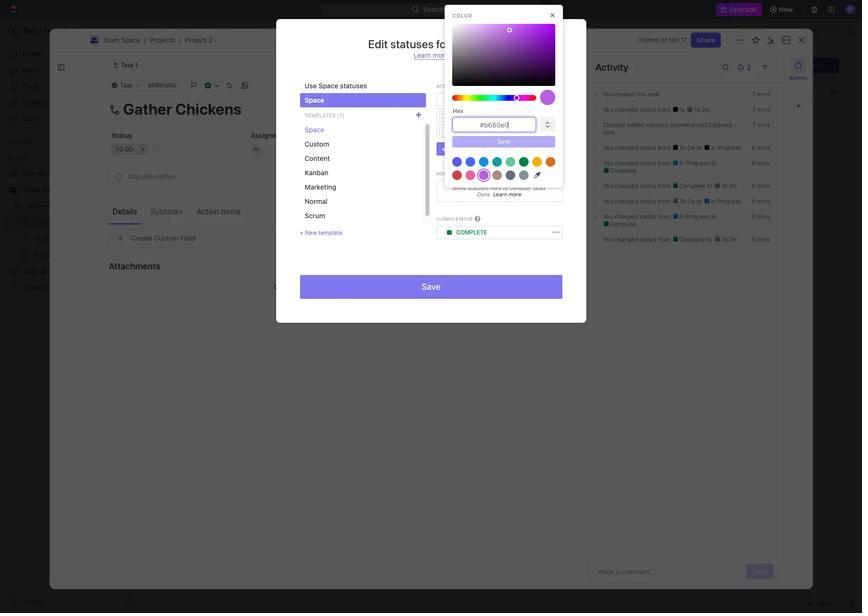Task type: describe. For each thing, give the bounding box(es) containing it.
customize button
[[769, 86, 818, 99]]

1 vertical spatial learn more link
[[492, 191, 522, 197]]

7 for changed status from
[[753, 106, 756, 113]]

automations
[[781, 26, 821, 34]]

table
[[290, 88, 307, 96]]

5 status from the top
[[640, 198, 656, 205]]

send button
[[747, 564, 774, 579]]

5 changed status from from the top
[[613, 198, 672, 205]]

1 horizontal spatial user group image
[[91, 37, 98, 43]]

17
[[682, 36, 688, 43]]

6 you from the top
[[603, 198, 613, 205]]

statuses for edit
[[391, 37, 434, 51]]

9 mins from the top
[[758, 236, 770, 243]]

team space / projects / project 2
[[103, 36, 213, 44]]

task 2
[[192, 183, 213, 191]]

subtasks
[[150, 207, 183, 216]]

+ add status
[[442, 145, 482, 153]]

2 from from the top
[[658, 144, 671, 151]]

inbox
[[23, 66, 40, 74]]

consider
[[510, 185, 532, 191]]

3 mins from the top
[[758, 121, 770, 128]]

3 6 mins from the top
[[752, 182, 770, 190]]

4 6 mins from the top
[[752, 198, 770, 205]]

board link
[[176, 86, 197, 99]]

review
[[470, 127, 491, 134]]

action items button
[[193, 203, 245, 220]]

drop your files here to
[[274, 283, 334, 290]]

1 from from the top
[[658, 106, 671, 113]]

invite
[[25, 598, 41, 606]]

dashboards link
[[4, 95, 138, 110]]

1 changed status from from the top
[[613, 106, 672, 113]]

complete
[[457, 228, 488, 236]]

docs
[[23, 82, 39, 90]]

board
[[178, 88, 197, 96]]

2 horizontal spatial team
[[160, 26, 177, 34]]

2 changed from the top
[[615, 144, 638, 151]]

1 horizontal spatial add task button
[[788, 58, 828, 73]]

space inside the sidebar navigation
[[41, 186, 61, 194]]

description
[[142, 172, 176, 180]]

eloisefrancis23@gmail. com
[[603, 121, 736, 136]]

1 mins from the top
[[758, 91, 770, 98]]

8686faf0v
[[148, 82, 177, 89]]

1 horizontal spatial projects link
[[150, 36, 175, 44]]

1 7 from the top
[[753, 91, 756, 98]]

nov
[[669, 36, 680, 43]]

move statuses here to consider tasks done.
[[453, 185, 546, 197]]

team space link for middle user group image
[[103, 36, 141, 44]]

scrum
[[305, 212, 325, 220]]

task inside task 1 "link"
[[121, 62, 134, 69]]

4 mins from the top
[[758, 144, 770, 151]]

2 horizontal spatial user group image
[[152, 28, 158, 33]]

1 vertical spatial statuses
[[340, 82, 367, 90]]

2 status from the top
[[640, 144, 656, 151]]

com
[[603, 121, 736, 136]]

4 changed from the top
[[615, 182, 638, 190]]

list link
[[213, 86, 226, 99]]

1 vertical spatial add task
[[256, 135, 282, 142]]

0 horizontal spatial here
[[315, 283, 327, 290]]

3 6 from the top
[[752, 182, 756, 190]]

team space inside 'tree'
[[23, 186, 61, 194]]

list
[[214, 88, 226, 96]]

5 changed from the top
[[615, 198, 638, 205]]

use
[[305, 82, 317, 90]]

for
[[457, 127, 468, 134]]

7 changed from the top
[[615, 236, 638, 243]]

hide inside hide button
[[496, 112, 508, 119]]

1 horizontal spatial team
[[103, 36, 120, 44]]

edit
[[368, 37, 388, 51]]

7 changed status from from the top
[[613, 236, 672, 243]]

7 you from the top
[[603, 213, 613, 220]]

1 button
[[215, 182, 228, 191]]

5 from from the top
[[658, 198, 671, 205]]

sidebar navigation
[[0, 19, 143, 613]]

added
[[627, 121, 644, 128]]

search...
[[423, 5, 451, 13]]

content
[[305, 154, 330, 162]]

you created this task
[[603, 91, 660, 98]]

move
[[453, 185, 467, 191]]

do inside edit statuses for projects dialog
[[466, 96, 475, 103]]

details button
[[109, 203, 141, 220]]

color
[[453, 12, 473, 18]]

send
[[752, 567, 768, 575]]

attachments
[[109, 261, 160, 271]]

favorites button
[[4, 137, 37, 148]]

table link
[[288, 86, 307, 99]]

this
[[637, 91, 647, 98]]

kanban
[[305, 169, 329, 177]]

eloisefrancis23@gmail.
[[671, 121, 736, 128]]

action
[[197, 207, 219, 216]]

details
[[113, 207, 137, 216]]

0 horizontal spatial share button
[[691, 32, 721, 48]]

projects inside 'tree'
[[29, 202, 54, 210]]

to do inside edit statuses for projects dialog
[[457, 96, 475, 103]]

1 horizontal spatial share
[[748, 26, 766, 34]]

⌘k
[[528, 5, 539, 13]]

here inside move statuses here to consider tasks done.
[[491, 185, 502, 191]]

subtasks button
[[147, 203, 187, 220]]

on
[[661, 36, 668, 43]]

7 for added watcher:
[[753, 121, 756, 128]]

automations button
[[776, 23, 825, 38]]

create custom field
[[131, 234, 196, 242]]

progress inside edit statuses for projects dialog
[[464, 111, 495, 119]]

0 horizontal spatial projects link
[[29, 199, 112, 214]]

1 inside button
[[224, 183, 226, 190]]

create
[[131, 234, 152, 242]]

action items
[[197, 207, 241, 216]]

1 6 mins from the top
[[752, 144, 770, 151]]

1 changed from the top
[[615, 106, 638, 113]]

docs link
[[4, 79, 138, 94]]

activity inside task sidebar content section
[[596, 62, 629, 73]]

your
[[289, 283, 301, 290]]

Edit task name text field
[[109, 100, 519, 118]]

0 horizontal spatial project 2 link
[[185, 36, 213, 44]]

task sidebar content section
[[584, 52, 784, 589]]

assigned
[[251, 131, 280, 139]]

1 horizontal spatial team space
[[160, 26, 198, 34]]

user group image inside the sidebar navigation
[[10, 187, 17, 193]]

create custom field button
[[109, 229, 519, 248]]

6 from from the top
[[658, 213, 671, 220]]

more inside edit statuses for projects learn more
[[433, 51, 449, 59]]

5 you from the top
[[603, 182, 613, 190]]

dashboards
[[23, 98, 60, 106]]

project 2
[[263, 26, 292, 34]]

5 mins from the top
[[758, 159, 770, 167]]

gantt link
[[322, 86, 342, 99]]

1 inside "link"
[[135, 62, 138, 69]]

tasks
[[533, 185, 546, 191]]

1 horizontal spatial project 2 link
[[251, 25, 294, 36]]

favorites
[[8, 138, 33, 146]]

assignees button
[[386, 110, 430, 121]]

7 mins for changed status from
[[753, 106, 770, 113]]

7 status from the top
[[640, 236, 656, 243]]

use space statuses
[[305, 82, 367, 90]]

add left description
[[127, 172, 140, 180]]

4 from from the top
[[658, 182, 671, 190]]

1 horizontal spatial learn
[[494, 191, 508, 197]]

template
[[319, 229, 343, 236]]

6 mins from the top
[[758, 182, 770, 190]]

customize
[[781, 88, 815, 96]]

calendar
[[244, 88, 272, 96]]

3 changed from the top
[[615, 159, 638, 167]]

4 status from the top
[[640, 182, 656, 190]]

for review
[[457, 127, 491, 134]]

custom inside edit statuses for projects dialog
[[305, 140, 329, 148]]

1 status from the top
[[640, 106, 656, 113]]



Task type: locate. For each thing, give the bounding box(es) containing it.
1 horizontal spatial 1
[[224, 183, 226, 190]]

1 horizontal spatial +
[[442, 145, 446, 153]]

1 vertical spatial +
[[300, 229, 304, 236]]

7 mins for added watcher:
[[753, 121, 770, 128]]

2 vertical spatial 7 mins
[[753, 121, 770, 128]]

0 horizontal spatial learn
[[414, 51, 431, 59]]

custom
[[305, 140, 329, 148], [154, 234, 179, 242]]

0 vertical spatial add task
[[794, 61, 823, 69]]

/
[[202, 26, 204, 34], [248, 26, 250, 34], [144, 36, 146, 44], [179, 36, 181, 44]]

new down 'scrum'
[[305, 229, 317, 236]]

more down for
[[433, 51, 449, 59]]

add task
[[794, 61, 823, 69], [256, 135, 282, 142]]

to
[[457, 96, 465, 103], [680, 106, 687, 113], [694, 106, 700, 113], [282, 131, 288, 139], [680, 144, 686, 151], [697, 144, 704, 151], [712, 159, 717, 167], [707, 182, 714, 190], [722, 182, 728, 190], [503, 185, 509, 191], [680, 198, 686, 205], [697, 198, 704, 205], [712, 213, 717, 220], [177, 226, 185, 233], [707, 236, 714, 243], [722, 236, 728, 243], [329, 283, 334, 290]]

hide left "customize" button on the top right
[[750, 88, 764, 96]]

2 horizontal spatial projects link
[[206, 25, 246, 36]]

3 status from the top
[[640, 159, 656, 167]]

more down the consider
[[509, 191, 522, 197]]

projects inside edit statuses for projects learn more
[[453, 37, 494, 51]]

upgrade
[[730, 5, 757, 13]]

new button
[[766, 2, 799, 17]]

team space link for user group image in the sidebar navigation
[[23, 182, 137, 198]]

status inside dialog
[[462, 145, 482, 153]]

0 vertical spatial learn more link
[[414, 51, 449, 60]]

to inside move statuses here to consider tasks done.
[[503, 185, 509, 191]]

1 horizontal spatial add task
[[794, 61, 823, 69]]

2 you from the top
[[603, 106, 613, 113]]

share button down upgrade
[[742, 23, 772, 38]]

1
[[135, 62, 138, 69], [224, 183, 226, 190]]

custom up "content" at top left
[[305, 140, 329, 148]]

in progress
[[457, 111, 495, 119], [710, 144, 742, 151], [678, 159, 712, 167], [710, 198, 742, 205], [678, 213, 712, 220]]

team space link inside 'tree'
[[23, 182, 137, 198]]

6 status from the top
[[640, 213, 656, 220]]

spaces
[[8, 155, 28, 162]]

0 vertical spatial more
[[433, 51, 449, 59]]

statuses inside move statuses here to consider tasks done.
[[468, 185, 489, 191]]

0 vertical spatial here
[[491, 185, 502, 191]]

1 right task 2
[[224, 183, 226, 190]]

0 vertical spatial new
[[779, 5, 793, 13]]

add up customize
[[794, 61, 806, 69]]

1 horizontal spatial hide
[[750, 88, 764, 96]]

changed
[[615, 106, 638, 113], [615, 144, 638, 151], [615, 159, 638, 167], [615, 182, 638, 190], [615, 198, 638, 205], [615, 213, 638, 220], [615, 236, 638, 243]]

1 vertical spatial share
[[697, 36, 715, 44]]

share button right the 17 at the right top
[[691, 32, 721, 48]]

5 6 from the top
[[752, 213, 756, 220]]

4 you from the top
[[603, 159, 613, 167]]

0 horizontal spatial share
[[697, 36, 715, 44]]

3 from from the top
[[658, 159, 671, 167]]

1 vertical spatial 7 mins
[[753, 106, 770, 113]]

created
[[638, 36, 659, 43]]

add down calendar link on the left top
[[256, 135, 267, 142]]

marketing
[[305, 183, 337, 191]]

statuses inside edit statuses for projects learn more
[[391, 37, 434, 51]]

+
[[442, 145, 446, 153], [300, 229, 304, 236]]

user group image up team space / projects / project 2
[[152, 28, 158, 33]]

added watcher:
[[626, 121, 671, 128]]

hide button
[[738, 86, 767, 99]]

team space up team space / projects / project 2
[[160, 26, 198, 34]]

add task up customize
[[794, 61, 823, 69]]

from
[[658, 106, 671, 113], [658, 144, 671, 151], [658, 159, 671, 167], [658, 182, 671, 190], [658, 198, 671, 205], [658, 213, 671, 220], [658, 236, 671, 243]]

changed status from
[[613, 106, 672, 113], [613, 144, 672, 151], [613, 159, 672, 167], [613, 182, 672, 190], [613, 198, 672, 205], [613, 213, 672, 220], [613, 236, 672, 243]]

6 changed from the top
[[615, 213, 638, 220]]

1 vertical spatial project
[[185, 36, 207, 44]]

add description
[[127, 172, 176, 180]]

user group image down spaces
[[10, 187, 17, 193]]

1 vertical spatial activity
[[790, 75, 808, 81]]

1 horizontal spatial here
[[491, 185, 502, 191]]

team space link
[[148, 25, 200, 36], [103, 36, 141, 44], [23, 182, 137, 198]]

2 7 mins from the top
[[753, 106, 770, 113]]

1 horizontal spatial new
[[779, 5, 793, 13]]

progress
[[464, 111, 495, 119], [718, 144, 742, 151], [686, 159, 710, 167], [718, 198, 742, 205], [686, 213, 710, 220]]

new up automations
[[779, 5, 793, 13]]

learn
[[414, 51, 431, 59], [494, 191, 508, 197]]

share
[[748, 26, 766, 34], [697, 36, 715, 44]]

0 vertical spatial hide
[[750, 88, 764, 96]]

0 vertical spatial 1
[[135, 62, 138, 69]]

1 vertical spatial 1
[[224, 183, 226, 190]]

1 horizontal spatial more
[[509, 191, 522, 197]]

0 vertical spatial +
[[442, 145, 446, 153]]

complete
[[609, 167, 637, 174], [678, 182, 707, 190], [609, 221, 637, 228], [678, 236, 707, 243]]

attachments button
[[109, 254, 519, 277]]

2 6 from the top
[[752, 159, 756, 167]]

6 mins
[[752, 144, 770, 151], [752, 159, 770, 167], [752, 182, 770, 190], [752, 198, 770, 205], [752, 213, 770, 220]]

0 vertical spatial 7
[[753, 91, 756, 98]]

1 vertical spatial team
[[103, 36, 120, 44]]

project
[[263, 26, 286, 34], [185, 36, 207, 44]]

0 horizontal spatial status
[[112, 131, 132, 139]]

1 horizontal spatial statuses
[[391, 37, 434, 51]]

add inside edit statuses for projects dialog
[[448, 145, 460, 153]]

1 vertical spatial new
[[305, 229, 317, 236]]

1 horizontal spatial activity
[[790, 75, 808, 81]]

7 mins
[[753, 91, 770, 98], [753, 106, 770, 113], [753, 121, 770, 128]]

0 vertical spatial 7 mins
[[753, 91, 770, 98]]

2 6 mins from the top
[[752, 159, 770, 167]]

add description button
[[112, 169, 516, 184]]

custom inside button
[[154, 234, 179, 242]]

0 vertical spatial project
[[263, 26, 286, 34]]

add task button down calendar link on the left top
[[245, 133, 286, 144]]

task 1 link
[[109, 60, 142, 71]]

team up team space / projects / project 2
[[160, 26, 177, 34]]

3 7 mins from the top
[[753, 121, 770, 128]]

statuses for move
[[468, 185, 489, 191]]

0 vertical spatial statuses
[[391, 37, 434, 51]]

watcher:
[[646, 121, 669, 128]]

7 from from the top
[[658, 236, 671, 243]]

0 horizontal spatial activity
[[596, 62, 629, 73]]

items
[[221, 207, 241, 216]]

assigned to
[[251, 131, 288, 139]]

team space down spaces
[[23, 186, 61, 194]]

team
[[160, 26, 177, 34], [103, 36, 120, 44], [23, 186, 40, 194]]

task
[[649, 91, 660, 98]]

in
[[457, 111, 462, 119], [711, 144, 716, 151], [680, 159, 684, 167], [711, 198, 716, 205], [680, 213, 684, 220]]

None field
[[453, 117, 537, 132]]

hex
[[453, 107, 464, 115]]

add
[[794, 61, 806, 69], [256, 135, 267, 142], [448, 145, 460, 153], [127, 172, 140, 180]]

edit statuses for projects dialog
[[276, 19, 587, 323]]

2
[[288, 26, 292, 34], [209, 36, 213, 44], [209, 183, 213, 191], [206, 226, 210, 233]]

add down dropdown menu icon
[[448, 145, 460, 153]]

task sidebar navigation tab list
[[788, 58, 809, 114]]

activity up customize
[[790, 75, 808, 81]]

1 horizontal spatial status
[[462, 145, 482, 153]]

Search tasks... text field
[[744, 108, 839, 123]]

0 horizontal spatial custom
[[154, 234, 179, 242]]

user group image up home link
[[91, 37, 98, 43]]

5 mins
[[752, 236, 770, 243]]

1 down team space / projects / project 2
[[135, 62, 138, 69]]

user group image
[[152, 28, 158, 33], [91, 37, 98, 43], [10, 187, 17, 193]]

1 vertical spatial add task button
[[245, 133, 286, 144]]

dropdown menu image
[[447, 129, 452, 133]]

0 horizontal spatial new
[[305, 229, 317, 236]]

task 1
[[121, 62, 138, 69]]

learn more link down the consider
[[492, 191, 522, 197]]

statuses right use
[[340, 82, 367, 90]]

statuses up done.
[[468, 185, 489, 191]]

here
[[491, 185, 502, 191], [315, 283, 327, 290]]

0 horizontal spatial +
[[300, 229, 304, 236]]

8 mins from the top
[[758, 213, 770, 220]]

share button
[[742, 23, 772, 38], [691, 32, 721, 48]]

5 6 mins from the top
[[752, 213, 770, 220]]

normal
[[305, 197, 328, 205]]

1 vertical spatial learn
[[494, 191, 508, 197]]

in progress inside edit statuses for projects dialog
[[457, 111, 495, 119]]

color options list
[[451, 155, 558, 182]]

3 7 from the top
[[753, 121, 756, 128]]

0 vertical spatial team space
[[160, 26, 198, 34]]

calendar link
[[242, 86, 272, 99]]

4 6 from the top
[[752, 198, 756, 205]]

you
[[603, 91, 613, 98], [603, 106, 613, 113], [603, 144, 613, 151], [603, 159, 613, 167], [603, 182, 613, 190], [603, 198, 613, 205], [603, 213, 613, 220], [603, 236, 613, 243]]

here up learn more
[[491, 185, 502, 191]]

1 vertical spatial here
[[315, 283, 327, 290]]

+ for + new template
[[300, 229, 304, 236]]

edit statuses for projects learn more
[[368, 37, 494, 59]]

0 vertical spatial team
[[160, 26, 177, 34]]

1 7 mins from the top
[[753, 91, 770, 98]]

0 vertical spatial share
[[748, 26, 766, 34]]

2 vertical spatial statuses
[[468, 185, 489, 191]]

status
[[640, 106, 656, 113], [640, 144, 656, 151], [640, 159, 656, 167], [640, 182, 656, 190], [640, 198, 656, 205], [640, 213, 656, 220], [640, 236, 656, 243]]

0 vertical spatial add task button
[[788, 58, 828, 73]]

2 vertical spatial 7
[[753, 121, 756, 128]]

8 you from the top
[[603, 236, 613, 243]]

team down spaces
[[23, 186, 40, 194]]

activity up created
[[596, 62, 629, 73]]

0 horizontal spatial team space
[[23, 186, 61, 194]]

0 horizontal spatial 1
[[135, 62, 138, 69]]

assignees
[[398, 112, 426, 119]]

0 horizontal spatial statuses
[[340, 82, 367, 90]]

1 horizontal spatial custom
[[305, 140, 329, 148]]

home
[[23, 50, 41, 58]]

3 you from the top
[[603, 144, 613, 151]]

1 vertical spatial more
[[509, 191, 522, 197]]

projects link
[[206, 25, 246, 36], [150, 36, 175, 44], [29, 199, 112, 214]]

0 horizontal spatial project
[[185, 36, 207, 44]]

2 horizontal spatial statuses
[[468, 185, 489, 191]]

+ for + add status
[[442, 145, 446, 153]]

1 vertical spatial 7
[[753, 106, 756, 113]]

more
[[433, 51, 449, 59], [509, 191, 522, 197]]

learn inside edit statuses for projects learn more
[[414, 51, 431, 59]]

activity inside task sidebar navigation tab list
[[790, 75, 808, 81]]

0 horizontal spatial more
[[433, 51, 449, 59]]

in inside edit statuses for projects dialog
[[457, 111, 462, 119]]

mins
[[758, 91, 770, 98], [758, 106, 770, 113], [758, 121, 770, 128], [758, 144, 770, 151], [758, 159, 770, 167], [758, 182, 770, 190], [758, 198, 770, 205], [758, 213, 770, 220], [758, 236, 770, 243]]

share down upgrade
[[748, 26, 766, 34]]

learn more
[[492, 191, 522, 197]]

custom left field
[[154, 234, 179, 242]]

1 horizontal spatial learn more link
[[492, 191, 522, 197]]

clickbot
[[603, 121, 626, 128]]

1 vertical spatial hide
[[496, 112, 508, 119]]

1 horizontal spatial project
[[263, 26, 286, 34]]

1 vertical spatial user group image
[[91, 37, 98, 43]]

2 mins from the top
[[758, 106, 770, 113]]

0 horizontal spatial user group image
[[10, 187, 17, 193]]

field
[[180, 234, 196, 242]]

1 vertical spatial custom
[[154, 234, 179, 242]]

5
[[752, 236, 756, 243]]

3 changed status from from the top
[[613, 159, 672, 167]]

8686faf0v button
[[144, 80, 181, 91]]

status
[[112, 131, 132, 139], [462, 145, 482, 153]]

0 horizontal spatial add task
[[256, 135, 282, 142]]

new inside button
[[779, 5, 793, 13]]

upgrade link
[[717, 3, 762, 16]]

do
[[466, 96, 475, 103], [702, 106, 710, 113], [688, 144, 695, 151], [730, 182, 737, 190], [688, 198, 695, 205], [187, 226, 195, 233], [730, 236, 737, 243]]

done.
[[477, 191, 492, 197]]

0 horizontal spatial add task button
[[245, 133, 286, 144]]

1 6 from the top
[[752, 144, 756, 151]]

0 horizontal spatial hide
[[496, 112, 508, 119]]

gantt
[[324, 88, 342, 96]]

add task down calendar
[[256, 135, 282, 142]]

2 vertical spatial user group image
[[10, 187, 17, 193]]

here right the files
[[315, 283, 327, 290]]

1 horizontal spatial share button
[[742, 23, 772, 38]]

2 changed status from from the top
[[613, 144, 672, 151]]

0 vertical spatial user group image
[[152, 28, 158, 33]]

statuses left for
[[391, 37, 434, 51]]

tree inside the sidebar navigation
[[4, 166, 138, 295]]

learn more link down for
[[414, 51, 449, 60]]

0 horizontal spatial learn more link
[[414, 51, 449, 60]]

1 vertical spatial status
[[462, 145, 482, 153]]

inbox link
[[4, 63, 138, 78]]

1 you from the top
[[603, 91, 613, 98]]

new inside edit statuses for projects dialog
[[305, 229, 317, 236]]

6 changed status from from the top
[[613, 213, 672, 220]]

team space
[[160, 26, 198, 34], [23, 186, 61, 194]]

0 vertical spatial learn
[[414, 51, 431, 59]]

2 7 from the top
[[753, 106, 756, 113]]

tree containing team space
[[4, 166, 138, 295]]

0 vertical spatial custom
[[305, 140, 329, 148]]

team up task 1 "link"
[[103, 36, 120, 44]]

statuses
[[391, 37, 434, 51], [340, 82, 367, 90], [468, 185, 489, 191]]

4 changed status from from the top
[[613, 182, 672, 190]]

0 vertical spatial status
[[112, 131, 132, 139]]

7 mins from the top
[[758, 198, 770, 205]]

files
[[302, 283, 313, 290]]

drop
[[274, 283, 287, 290]]

home link
[[4, 46, 138, 62]]

2 vertical spatial team
[[23, 186, 40, 194]]

0 vertical spatial activity
[[596, 62, 629, 73]]

hide right hex
[[496, 112, 508, 119]]

created
[[615, 91, 635, 98]]

1 vertical spatial team space
[[23, 186, 61, 194]]

share right the 17 at the right top
[[697, 36, 715, 44]]

team inside the sidebar navigation
[[23, 186, 40, 194]]

add task button up customize
[[788, 58, 828, 73]]

0 horizontal spatial team
[[23, 186, 40, 194]]

hide inside hide dropdown button
[[750, 88, 764, 96]]

hide button
[[492, 110, 512, 121]]

tree
[[4, 166, 138, 295]]



Task type: vqa. For each thing, say whether or not it's contained in the screenshot.


